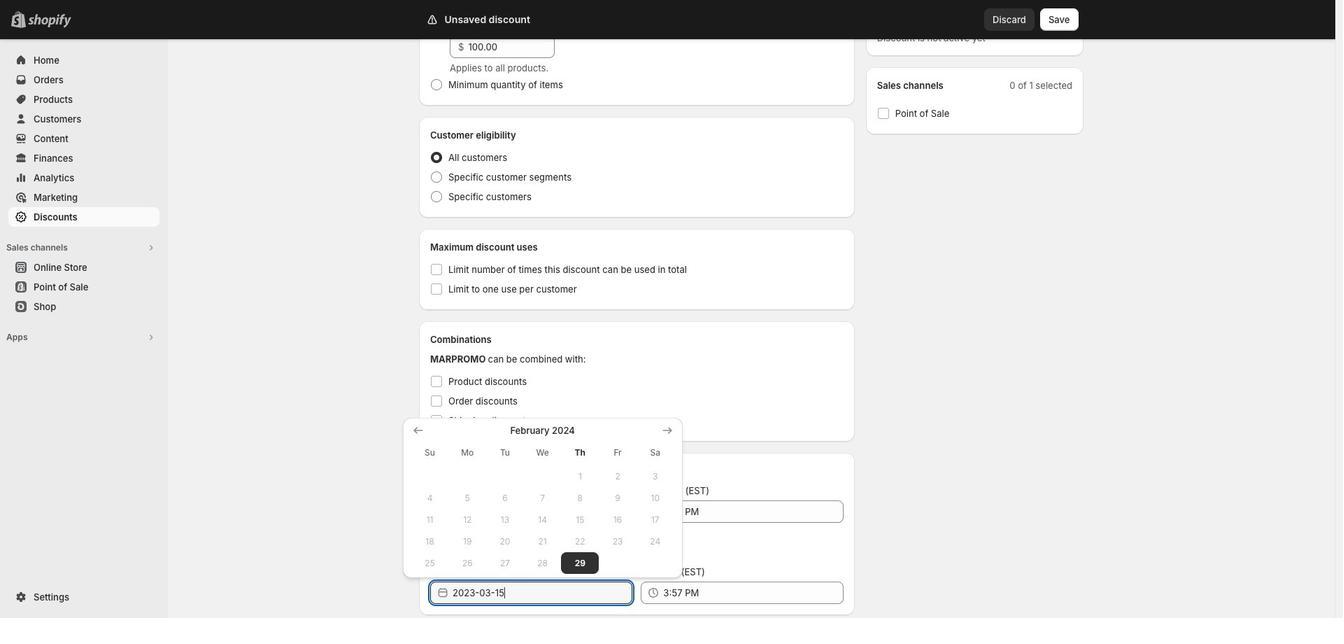 Task type: describe. For each thing, give the bounding box(es) containing it.
tuesday element
[[487, 440, 524, 465]]

2 enter time text field from the top
[[664, 582, 844, 604]]

0.00 text field
[[469, 36, 555, 58]]

monday element
[[449, 440, 487, 465]]

YYYY-MM-DD text field
[[453, 582, 633, 604]]

1 enter time text field from the top
[[664, 500, 844, 523]]



Task type: vqa. For each thing, say whether or not it's contained in the screenshot.
grid
yes



Task type: locate. For each thing, give the bounding box(es) containing it.
Enter time text field
[[664, 500, 844, 523], [664, 582, 844, 604]]

wednesday element
[[524, 440, 562, 465]]

saturday element
[[637, 440, 675, 465]]

sunday element
[[411, 440, 449, 465]]

thursday element
[[562, 440, 599, 465]]

friday element
[[599, 440, 637, 465]]

shopify image
[[28, 14, 71, 28]]

1 vertical spatial enter time text field
[[664, 582, 844, 604]]

0 vertical spatial enter time text field
[[664, 500, 844, 523]]

grid
[[411, 423, 675, 574]]



